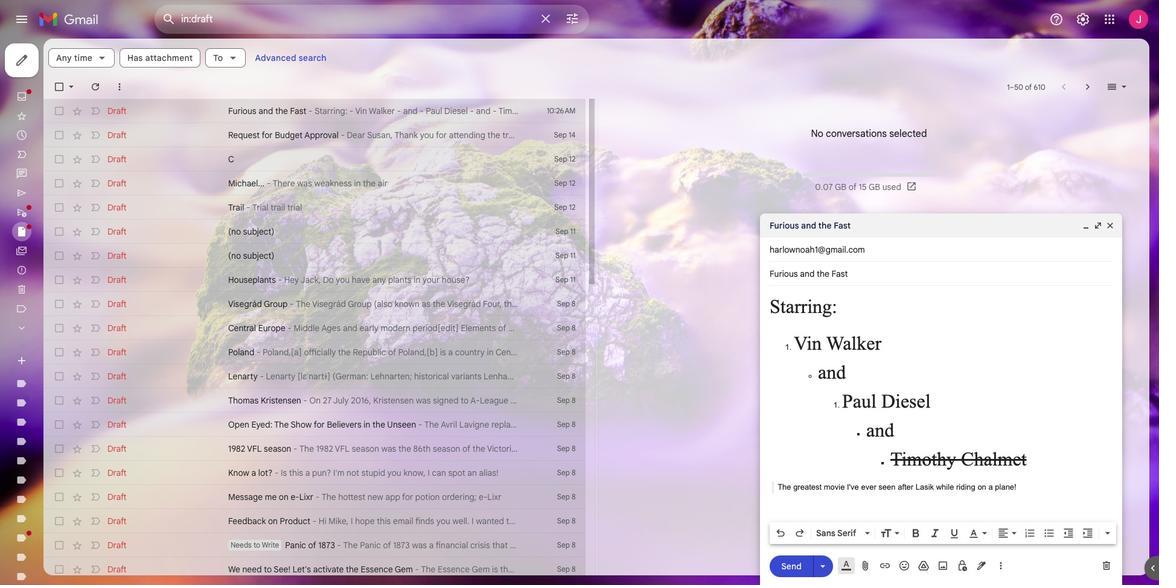 Task type: vqa. For each thing, say whether or not it's contained in the screenshot.


Task type: locate. For each thing, give the bounding box(es) containing it.
2 (no subject) from the top
[[228, 251, 275, 262]]

numbered list ‪(⌘⇧7)‬ image
[[1024, 528, 1037, 540]]

attach files image
[[860, 561, 872, 573]]

riding
[[957, 483, 976, 492]]

1 8 from the top
[[572, 300, 576, 309]]

9 row from the top
[[43, 292, 586, 317]]

0 horizontal spatial of
[[308, 541, 316, 552]]

3 sep 11 from the top
[[556, 275, 576, 285]]

draft for michael... - there was weakness in the air
[[108, 178, 127, 189]]

insert link ‪(⌘k)‬ image
[[880, 561, 892, 573]]

furious inside dialog
[[770, 220, 799, 231]]

2 8 from the top
[[572, 324, 576, 333]]

ordering;
[[442, 492, 477, 503]]

2 (no from the top
[[228, 251, 241, 262]]

1 horizontal spatial e-
[[479, 492, 488, 503]]

on
[[978, 483, 987, 492], [279, 492, 289, 503], [268, 516, 278, 527]]

houseplants - hey jack, do you have any plants in your house?
[[228, 275, 470, 286]]

8 sep 8 from the top
[[557, 469, 576, 478]]

1 horizontal spatial you
[[388, 468, 402, 479]]

None checkbox
[[53, 105, 65, 117], [53, 178, 65, 190], [53, 226, 65, 238], [53, 250, 65, 262], [53, 274, 65, 286], [53, 323, 65, 335], [53, 347, 65, 359], [53, 419, 65, 431], [53, 468, 65, 480], [53, 492, 65, 504], [53, 516, 65, 528], [53, 564, 65, 576], [53, 105, 65, 117], [53, 178, 65, 190], [53, 226, 65, 238], [53, 250, 65, 262], [53, 274, 65, 286], [53, 323, 65, 335], [53, 347, 65, 359], [53, 419, 65, 431], [53, 468, 65, 480], [53, 492, 65, 504], [53, 516, 65, 528], [53, 564, 65, 576]]

gb
[[835, 182, 847, 193], [869, 182, 881, 193]]

0 vertical spatial in
[[354, 178, 361, 189]]

activity:
[[855, 516, 881, 525]]

2 sep 12 from the top
[[555, 179, 576, 188]]

1 vertical spatial 12
[[569, 179, 576, 188]]

7 8 from the top
[[572, 445, 576, 454]]

of right 50
[[1026, 82, 1033, 92]]

2 · from the left
[[866, 540, 868, 549]]

on right riding
[[978, 483, 987, 492]]

0 horizontal spatial a
[[252, 468, 256, 479]]

sep 8 for know a lot? - is this a pun? i'm not stupid you know, i can spot an alias!
[[557, 469, 576, 478]]

0 horizontal spatial in
[[354, 178, 361, 189]]

thomas
[[228, 396, 259, 407]]

- up approval
[[309, 106, 313, 117]]

for right the app
[[402, 492, 413, 503]]

a right this
[[306, 468, 310, 479]]

2 vertical spatial sep 11
[[556, 275, 576, 285]]

sep 11 for 7th row from the top
[[556, 251, 576, 260]]

hottest
[[338, 492, 366, 503]]

in right weakness
[[354, 178, 361, 189]]

feedback
[[228, 516, 266, 527]]

sep for poland -
[[557, 348, 570, 357]]

0 horizontal spatial e-
[[291, 492, 299, 503]]

12 8 from the top
[[572, 565, 576, 574]]

0 horizontal spatial gb
[[835, 182, 847, 193]]

essence
[[361, 565, 393, 576]]

1 horizontal spatial for
[[314, 420, 325, 431]]

5 sep 8 from the top
[[557, 396, 576, 405]]

2 (no subject) link from the top
[[228, 250, 519, 262]]

0.07
[[816, 182, 833, 193]]

to inside needs to write panic of 1873 -
[[254, 541, 260, 550]]

visegrád group -
[[228, 299, 296, 310]]

central europe -
[[228, 323, 294, 334]]

0 vertical spatial you
[[336, 275, 350, 286]]

1 sep 12 from the top
[[555, 155, 576, 164]]

draft for know a lot? - is this a pun? i'm not stupid you know, i can spot an alias!
[[108, 468, 127, 479]]

16 draft from the top
[[108, 468, 127, 479]]

0 horizontal spatial ·
[[836, 540, 838, 549]]

time
[[74, 53, 92, 63]]

8 8 from the top
[[572, 469, 576, 478]]

2 horizontal spatial of
[[1026, 82, 1033, 92]]

1 vertical spatial for
[[314, 420, 325, 431]]

(no subject) up "houseplants"
[[228, 251, 275, 262]]

details
[[858, 528, 881, 537]]

eyed:
[[252, 420, 273, 431]]

6 sep 8 from the top
[[557, 420, 576, 429]]

2 sep 8 from the top
[[557, 324, 576, 333]]

e-
[[291, 492, 299, 503], [479, 492, 488, 503]]

subject)
[[243, 227, 275, 237], [243, 251, 275, 262]]

send button
[[770, 556, 814, 578]]

- left the hey
[[278, 275, 282, 286]]

0 vertical spatial of
[[1026, 82, 1033, 92]]

to button
[[206, 48, 246, 68]]

of left 1873
[[308, 541, 316, 552]]

· down sans serif
[[836, 540, 838, 549]]

2 horizontal spatial the
[[778, 483, 792, 492]]

approval
[[305, 130, 339, 141]]

sep 12 for trail - trial trail trial
[[555, 203, 576, 212]]

product
[[280, 516, 311, 527]]

undo ‪(⌘z)‬ image
[[775, 528, 787, 540]]

19 draft from the top
[[108, 541, 127, 552]]

draft for furious and the fast -
[[108, 106, 127, 117]]

0 vertical spatial (no
[[228, 227, 241, 237]]

e- right ordering;
[[479, 492, 488, 503]]

·
[[836, 540, 838, 549], [866, 540, 868, 549]]

1 12 from the top
[[569, 155, 576, 164]]

(no subject) down trial
[[228, 227, 275, 237]]

1 horizontal spatial fast
[[834, 220, 851, 231]]

5 draft from the top
[[108, 202, 127, 213]]

18 row from the top
[[43, 510, 586, 534]]

and inside row
[[259, 106, 273, 117]]

3 row from the top
[[43, 147, 586, 172]]

6 draft from the top
[[108, 227, 127, 237]]

draft for we need to see! let's activate the essence gem -
[[108, 565, 127, 576]]

advanced search options image
[[561, 7, 585, 31]]

furious inside no conversations selected main content
[[228, 106, 257, 117]]

subject) up "houseplants"
[[243, 251, 275, 262]]

0 horizontal spatial lixr
[[299, 492, 314, 503]]

0 vertical spatial to
[[254, 541, 260, 550]]

2 12 from the top
[[569, 179, 576, 188]]

4 draft from the top
[[108, 178, 127, 189]]

2 lixr from the left
[[488, 492, 502, 503]]

trail
[[228, 202, 244, 213]]

close image
[[1106, 221, 1116, 231]]

(no
[[228, 227, 241, 237], [228, 251, 241, 262]]

1 horizontal spatial of
[[849, 182, 857, 193]]

7 sep 8 from the top
[[557, 445, 576, 454]]

toggle split pane mode image
[[1107, 81, 1119, 93]]

is
[[281, 468, 287, 479]]

Search mail text field
[[181, 13, 532, 25]]

9 draft from the top
[[108, 299, 127, 310]]

1 horizontal spatial ·
[[866, 540, 868, 549]]

bold ‪(⌘b)‬ image
[[910, 528, 922, 540]]

3 8 from the top
[[572, 348, 576, 357]]

0 vertical spatial 11
[[571, 227, 576, 236]]

we need to see! let's activate the essence gem -
[[228, 565, 421, 576]]

0 vertical spatial sep 11
[[556, 227, 576, 236]]

know,
[[404, 468, 426, 479]]

seen
[[879, 483, 896, 492]]

any time
[[56, 53, 92, 63]]

0 vertical spatial furious
[[228, 106, 257, 117]]

fast inside dialog
[[834, 220, 851, 231]]

8 row from the top
[[43, 268, 586, 292]]

- right season
[[294, 444, 298, 455]]

9 8 from the top
[[572, 493, 576, 502]]

serif
[[838, 529, 857, 539]]

sep for request for budget approval -
[[554, 130, 567, 140]]

2 vertical spatial in
[[364, 420, 371, 431]]

draft for poland -
[[108, 347, 127, 358]]

12 sep 8 from the top
[[557, 565, 576, 574]]

furious up harlownoah1@gmail.com
[[770, 220, 799, 231]]

11 row from the top
[[43, 341, 586, 365]]

10 row from the top
[[43, 317, 586, 341]]

pop out image
[[1094, 221, 1104, 231]]

1 horizontal spatial in
[[364, 420, 371, 431]]

furious for furious and the fast
[[770, 220, 799, 231]]

the left greatest
[[778, 483, 792, 492]]

- right europe
[[288, 323, 292, 334]]

15 draft from the top
[[108, 444, 127, 455]]

(no down trail
[[228, 227, 241, 237]]

1 vertical spatial (no subject) link
[[228, 250, 519, 262]]

1 horizontal spatial gb
[[869, 182, 881, 193]]

1 (no subject) link from the top
[[228, 226, 519, 238]]

terms link
[[815, 540, 834, 549]]

8 for thomas kristensen -
[[572, 396, 576, 405]]

indent more ‪(⌘])‬ image
[[1082, 528, 1095, 540]]

sep for houseplants - hey jack, do you have any plants in your house?
[[556, 275, 569, 285]]

spot
[[448, 468, 466, 479]]

2 vertical spatial 11
[[571, 275, 576, 285]]

for right show
[[314, 420, 325, 431]]

0 vertical spatial (no subject) link
[[228, 226, 519, 238]]

more options image
[[998, 561, 1005, 573]]

the up request for budget approval -
[[275, 106, 288, 117]]

8 for message me on e-lixr - the hottest new app for potion ordering; e-lixr
[[572, 493, 576, 502]]

the
[[275, 106, 288, 117], [363, 178, 376, 189], [819, 220, 832, 231], [373, 420, 385, 431], [346, 565, 359, 576]]

show
[[291, 420, 312, 431]]

1 horizontal spatial lixr
[[488, 492, 502, 503]]

search mail image
[[158, 8, 180, 30]]

1 11 from the top
[[571, 227, 576, 236]]

(no up "houseplants"
[[228, 251, 241, 262]]

and down paul diesel
[[867, 420, 895, 442]]

lixr down alias!
[[488, 492, 502, 503]]

20 draft from the top
[[108, 565, 127, 576]]

details link
[[858, 528, 881, 537]]

- right approval
[[341, 130, 345, 141]]

3 12 from the top
[[569, 203, 576, 212]]

and up request for budget approval -
[[259, 106, 273, 117]]

2 draft from the top
[[108, 130, 127, 141]]

furious up "request"
[[228, 106, 257, 117]]

in right believers
[[364, 420, 371, 431]]

1 vertical spatial 11
[[571, 251, 576, 260]]

movie
[[824, 483, 845, 492]]

2 vertical spatial for
[[402, 492, 413, 503]]

1 vertical spatial sep 12
[[555, 179, 576, 188]]

1 sep 11 from the top
[[556, 227, 576, 236]]

0 vertical spatial subject)
[[243, 227, 275, 237]]

1 horizontal spatial to
[[264, 565, 272, 576]]

1 vertical spatial you
[[388, 468, 402, 479]]

older image
[[1082, 81, 1095, 93]]

4 sep 8 from the top
[[557, 372, 576, 381]]

1 vertical spatial (no subject)
[[228, 251, 275, 262]]

1 draft from the top
[[108, 106, 127, 117]]

2 sep 11 from the top
[[556, 251, 576, 260]]

6 row from the top
[[43, 220, 586, 244]]

8 for lenarty -
[[572, 372, 576, 381]]

house?
[[442, 275, 470, 286]]

fast up budget
[[290, 106, 307, 117]]

insert emoji ‪(⌘⇧2)‬ image
[[899, 561, 911, 573]]

· down details
[[866, 540, 868, 549]]

10 draft from the top
[[108, 323, 127, 334]]

minimize image
[[1082, 221, 1092, 231]]

a left plane!
[[989, 483, 993, 492]]

of for gb
[[849, 182, 857, 193]]

2 horizontal spatial in
[[414, 275, 421, 286]]

navigation
[[0, 39, 145, 586]]

1 · from the left
[[836, 540, 838, 549]]

follow link to manage storage image
[[907, 181, 919, 193]]

weakness
[[314, 178, 352, 189]]

7 draft from the top
[[108, 251, 127, 262]]

sep 8 for central europe -
[[557, 324, 576, 333]]

in left your
[[414, 275, 421, 286]]

10 8 from the top
[[572, 517, 576, 526]]

season
[[264, 444, 291, 455]]

insert photo image
[[938, 561, 950, 573]]

0 vertical spatial 12
[[569, 155, 576, 164]]

3 sep 8 from the top
[[557, 348, 576, 357]]

draft for message me on e-lixr - the hottest new app for potion ordering; e-lixr
[[108, 492, 127, 503]]

None checkbox
[[53, 81, 65, 93], [53, 129, 65, 141], [53, 153, 65, 166], [53, 202, 65, 214], [53, 298, 65, 310], [53, 371, 65, 383], [53, 395, 65, 407], [53, 443, 65, 455], [53, 540, 65, 552], [53, 81, 65, 93], [53, 129, 65, 141], [53, 153, 65, 166], [53, 202, 65, 214], [53, 298, 65, 310], [53, 371, 65, 383], [53, 395, 65, 407], [53, 443, 65, 455], [53, 540, 65, 552]]

15
[[859, 182, 867, 193]]

sep for lenarty -
[[557, 372, 570, 381]]

(no subject)
[[228, 227, 275, 237], [228, 251, 275, 262]]

lixr down this
[[299, 492, 314, 503]]

for left budget
[[262, 130, 273, 141]]

selected
[[890, 128, 928, 140]]

a left lot?
[[252, 468, 256, 479]]

draft for visegrád group -
[[108, 299, 127, 310]]

- right group
[[290, 299, 294, 310]]

9 sep 8 from the top
[[557, 493, 576, 502]]

2 vertical spatial 12
[[569, 203, 576, 212]]

kristensen
[[261, 396, 301, 407]]

8 draft from the top
[[108, 275, 127, 286]]

0 vertical spatial sep 12
[[555, 155, 576, 164]]

12 draft from the top
[[108, 371, 127, 382]]

1 vertical spatial fast
[[834, 220, 851, 231]]

diesel
[[882, 391, 931, 413]]

1 vertical spatial of
[[849, 182, 857, 193]]

14 draft from the top
[[108, 420, 127, 431]]

Subject field
[[770, 268, 1113, 280]]

the left air
[[363, 178, 376, 189]]

gb right 15 on the right of the page
[[869, 182, 881, 193]]

settings image
[[1076, 12, 1091, 27]]

bulleted list ‪(⌘⇧8)‬ image
[[1044, 528, 1056, 540]]

you
[[336, 275, 350, 286], [388, 468, 402, 479]]

11 draft from the top
[[108, 347, 127, 358]]

on right me
[[279, 492, 289, 503]]

fast up harlownoah1@gmail.com
[[834, 220, 851, 231]]

you right do
[[336, 275, 350, 286]]

0 vertical spatial (no subject)
[[228, 227, 275, 237]]

8 for 1982 vfl season -
[[572, 445, 576, 454]]

message me on e-lixr - the hottest new app for potion ordering; e-lixr
[[228, 492, 502, 503]]

0 vertical spatial for
[[262, 130, 273, 141]]

you left the know,
[[388, 468, 402, 479]]

the
[[274, 420, 289, 431], [778, 483, 792, 492], [322, 492, 336, 503]]

17 draft from the top
[[108, 492, 127, 503]]

furious and the fast
[[770, 220, 851, 231]]

1 horizontal spatial furious
[[770, 220, 799, 231]]

lixr
[[299, 492, 314, 503], [488, 492, 502, 503]]

europe
[[258, 323, 286, 334]]

- down pun?
[[316, 492, 320, 503]]

1 vertical spatial sep 11
[[556, 251, 576, 260]]

17 row from the top
[[43, 486, 586, 510]]

8
[[572, 300, 576, 309], [572, 324, 576, 333], [572, 348, 576, 357], [572, 372, 576, 381], [572, 396, 576, 405], [572, 420, 576, 429], [572, 445, 576, 454], [572, 469, 576, 478], [572, 493, 576, 502], [572, 517, 576, 526], [572, 541, 576, 550], [572, 565, 576, 574]]

gb right 0.07
[[835, 182, 847, 193]]

0 horizontal spatial fast
[[290, 106, 307, 117]]

to left 'write'
[[254, 541, 260, 550]]

clear search image
[[534, 7, 558, 31]]

hey
[[284, 275, 299, 286]]

sep for visegrád group -
[[557, 300, 570, 309]]

there
[[273, 178, 295, 189]]

sep 8 for 1982 vfl season -
[[557, 445, 576, 454]]

2 horizontal spatial for
[[402, 492, 413, 503]]

on left product
[[268, 516, 278, 527]]

0 horizontal spatial to
[[254, 541, 260, 550]]

16 row from the top
[[43, 462, 586, 486]]

sep 8 for open eyed: the show for believers in the unseen -
[[557, 420, 576, 429]]

request
[[228, 130, 260, 141]]

1 sep 8 from the top
[[557, 300, 576, 309]]

15 row from the top
[[43, 437, 586, 462]]

1 vertical spatial (no
[[228, 251, 241, 262]]

e- up product
[[291, 492, 299, 503]]

0 horizontal spatial furious
[[228, 106, 257, 117]]

1 (no subject) from the top
[[228, 227, 275, 237]]

has
[[128, 53, 143, 63]]

subject) down trial
[[243, 227, 275, 237]]

the right the eyed:
[[274, 420, 289, 431]]

0 vertical spatial fast
[[290, 106, 307, 117]]

(no subject) for 15th row from the bottom of the no conversations selected main content
[[228, 227, 275, 237]]

13 draft from the top
[[108, 396, 127, 407]]

group
[[264, 299, 288, 310]]

1 vertical spatial furious
[[770, 220, 799, 231]]

privacy link
[[840, 540, 864, 549]]

3 sep 12 from the top
[[555, 203, 576, 212]]

harlownoah1@gmail.com
[[770, 245, 866, 256]]

furious
[[228, 106, 257, 117], [770, 220, 799, 231]]

of for 50
[[1026, 82, 1033, 92]]

the up harlownoah1@gmail.com
[[819, 220, 832, 231]]

2 horizontal spatial a
[[989, 483, 993, 492]]

18 draft from the top
[[108, 516, 127, 527]]

of left 15 on the right of the page
[[849, 182, 857, 193]]

5 8 from the top
[[572, 396, 576, 405]]

6 8 from the top
[[572, 420, 576, 429]]

sep 8 for message me on e-lixr - the hottest new app for potion ordering; e-lixr
[[557, 493, 576, 502]]

the left hottest
[[322, 492, 336, 503]]

starring:
[[770, 296, 843, 318]]

10 sep 8 from the top
[[557, 517, 576, 526]]

1 vertical spatial subject)
[[243, 251, 275, 262]]

in
[[354, 178, 361, 189], [414, 275, 421, 286], [364, 420, 371, 431]]

vfl
[[247, 444, 262, 455]]

sep 8 for thomas kristensen -
[[557, 396, 576, 405]]

ago
[[916, 516, 929, 525]]

advanced search button
[[250, 47, 332, 69]]

used
[[883, 182, 902, 193]]

to left see!
[[264, 565, 272, 576]]

4 8 from the top
[[572, 372, 576, 381]]

sep for thomas kristensen -
[[557, 396, 570, 405]]

feedback on product -
[[228, 516, 319, 527]]

activate
[[313, 565, 344, 576]]

row
[[43, 99, 586, 123], [43, 123, 586, 147], [43, 147, 586, 172], [43, 172, 586, 196], [43, 196, 586, 220], [43, 220, 586, 244], [43, 244, 586, 268], [43, 268, 586, 292], [43, 292, 586, 317], [43, 317, 586, 341], [43, 341, 586, 365], [43, 365, 586, 389], [43, 389, 586, 413], [43, 413, 586, 437], [43, 437, 586, 462], [43, 462, 586, 486], [43, 486, 586, 510], [43, 510, 586, 534], [43, 534, 586, 558], [43, 558, 586, 582]]

2 vertical spatial sep 12
[[555, 203, 576, 212]]

and
[[259, 106, 273, 117], [802, 220, 817, 231], [819, 362, 851, 384], [867, 420, 895, 442]]

main menu image
[[14, 12, 29, 27]]

advanced search
[[255, 53, 327, 63]]

see!
[[274, 565, 291, 576]]

1 (no from the top
[[228, 227, 241, 237]]

2 horizontal spatial on
[[978, 483, 987, 492]]

program policies link
[[870, 540, 925, 549]]

sep for 1982 vfl season -
[[557, 445, 570, 454]]

None search field
[[155, 5, 590, 34]]

fast inside row
[[290, 106, 307, 117]]



Task type: describe. For each thing, give the bounding box(es) containing it.
12 for trail - trial trail trial
[[569, 203, 576, 212]]

7 row from the top
[[43, 244, 586, 268]]

20 row from the top
[[43, 558, 586, 582]]

draft for trail - trial trail trial
[[108, 202, 127, 213]]

draft for 1982 vfl season -
[[108, 444, 127, 455]]

sep 11 for 15th row from the bottom of the no conversations selected main content
[[556, 227, 576, 236]]

need
[[242, 565, 262, 576]]

1 lixr from the left
[[299, 492, 314, 503]]

0 horizontal spatial on
[[268, 516, 278, 527]]

terms
[[815, 540, 834, 549]]

sep 12 for michael... - there was weakness in the air
[[555, 179, 576, 188]]

draft for open eyed: the show for believers in the unseen -
[[108, 420, 127, 431]]

potion
[[416, 492, 440, 503]]

and inside 'and timothy chalmet'
[[867, 420, 895, 442]]

- left is
[[275, 468, 279, 479]]

sep for central europe -
[[557, 324, 570, 333]]

1 horizontal spatial on
[[279, 492, 289, 503]]

4 row from the top
[[43, 172, 586, 196]]

trial
[[287, 202, 302, 213]]

11 8 from the top
[[572, 541, 576, 550]]

(no for 15th row from the bottom of the no conversations selected main content
[[228, 227, 241, 237]]

0 horizontal spatial the
[[274, 420, 289, 431]]

2 11 from the top
[[571, 251, 576, 260]]

furious and the fast dialog
[[761, 214, 1123, 586]]

the left unseen
[[373, 420, 385, 431]]

5 row from the top
[[43, 196, 586, 220]]

2 vertical spatial of
[[308, 541, 316, 552]]

the inside dialog
[[819, 220, 832, 231]]

3 11 from the top
[[571, 275, 576, 285]]

- left there
[[267, 178, 271, 189]]

greatest
[[794, 483, 822, 492]]

the greatest movie i've ever seen after lasik while riding on a plane!
[[778, 483, 1017, 492]]

- right product
[[313, 516, 317, 527]]

- right "poland"
[[257, 347, 261, 358]]

redo ‪(⌘y)‬ image
[[794, 528, 806, 540]]

account
[[826, 516, 853, 525]]

formatting options toolbar
[[770, 523, 1117, 545]]

0.07 gb of 15 gb used
[[816, 182, 902, 193]]

lot?
[[258, 468, 273, 479]]

(no subject) for 7th row from the top
[[228, 251, 275, 262]]

1 horizontal spatial a
[[306, 468, 310, 479]]

draft for lenarty -
[[108, 371, 127, 382]]

the right activate
[[346, 565, 359, 576]]

1 50 of 610
[[1008, 82, 1046, 92]]

policies
[[900, 540, 925, 549]]

no conversations selected main content
[[43, 39, 1150, 586]]

sep for message me on e-lixr - the hottest new app for potion ordering; e-lixr
[[557, 493, 570, 502]]

12 row from the top
[[43, 365, 586, 389]]

sep for open eyed: the show for believers in the unseen -
[[557, 420, 570, 429]]

let's
[[293, 565, 311, 576]]

c
[[228, 154, 234, 165]]

sep for know a lot? - is this a pun? i'm not stupid you know, i can spot an alias!
[[557, 469, 570, 478]]

italic ‪(⌘i)‬ image
[[930, 528, 942, 540]]

visegrád
[[228, 299, 262, 310]]

2 e- from the left
[[479, 492, 488, 503]]

unseen
[[387, 420, 416, 431]]

1 e- from the left
[[291, 492, 299, 503]]

sep 14
[[554, 130, 576, 140]]

open eyed: the show for believers in the unseen -
[[228, 420, 425, 431]]

- right trail
[[246, 202, 250, 213]]

draft for request for budget approval -
[[108, 130, 127, 141]]

sep for feedback on product -
[[557, 517, 570, 526]]

poland -
[[228, 347, 263, 358]]

paul
[[843, 391, 877, 413]]

michael...
[[228, 178, 265, 189]]

gem
[[395, 565, 413, 576]]

indent less ‪(⌘[)‬ image
[[1063, 528, 1075, 540]]

ever
[[862, 483, 877, 492]]

support image
[[1050, 12, 1064, 27]]

sep 8 for visegrád group -
[[557, 300, 576, 309]]

8 for visegrád group -
[[572, 300, 576, 309]]

1873
[[319, 541, 335, 552]]

chalmet
[[962, 449, 1027, 471]]

8 for open eyed: the show for believers in the unseen -
[[572, 420, 576, 429]]

insert files using drive image
[[918, 561, 930, 573]]

8 for know a lot? - is this a pun? i'm not stupid you know, i can spot an alias!
[[572, 469, 576, 478]]

more image
[[114, 81, 126, 93]]

any time button
[[48, 48, 115, 68]]

more send options image
[[817, 561, 829, 573]]

- right 1873
[[337, 541, 341, 552]]

gmail image
[[39, 7, 105, 31]]

houseplants
[[228, 275, 276, 286]]

poland
[[228, 347, 255, 358]]

believers
[[327, 420, 362, 431]]

50
[[1015, 82, 1024, 92]]

insert signature image
[[976, 561, 988, 573]]

alias!
[[479, 468, 499, 479]]

on inside the message body text field
[[978, 483, 987, 492]]

1 horizontal spatial the
[[322, 492, 336, 503]]

lenarty -
[[228, 371, 266, 382]]

0 horizontal spatial you
[[336, 275, 350, 286]]

we
[[228, 565, 240, 576]]

sep for michael... - there was weakness in the air
[[555, 179, 568, 188]]

(no subject) link for 7th row from the top
[[228, 250, 519, 262]]

sep 8 for feedback on product -
[[557, 517, 576, 526]]

jack,
[[301, 275, 321, 286]]

and timothy chalmet
[[867, 420, 1027, 471]]

Message Body text field
[[770, 292, 1113, 519]]

app
[[386, 492, 400, 503]]

no
[[812, 128, 824, 140]]

last account activity: 3 minutes ago details terms · privacy · program policies
[[810, 516, 929, 549]]

1 subject) from the top
[[243, 227, 275, 237]]

12 for michael... - there was weakness in the air
[[569, 179, 576, 188]]

i've
[[848, 483, 859, 492]]

1 gb from the left
[[835, 182, 847, 193]]

i'm
[[333, 468, 345, 479]]

needs to write panic of 1873 -
[[231, 541, 343, 552]]

trial
[[252, 202, 269, 213]]

(no subject) link for 15th row from the bottom of the no conversations selected main content
[[228, 226, 519, 238]]

1
[[1008, 82, 1010, 92]]

fast for furious and the fast
[[834, 220, 851, 231]]

after
[[898, 483, 914, 492]]

8 for poland -
[[572, 348, 576, 357]]

michael... - there was weakness in the air
[[228, 178, 388, 189]]

send
[[782, 561, 802, 572]]

underline ‪(⌘u)‬ image
[[949, 529, 961, 541]]

8 for feedback on product -
[[572, 517, 576, 526]]

draft for houseplants - hey jack, do you have any plants in your house?
[[108, 275, 127, 286]]

14
[[569, 130, 576, 140]]

needs
[[231, 541, 252, 550]]

to
[[213, 53, 223, 63]]

0 horizontal spatial for
[[262, 130, 273, 141]]

sans serif option
[[814, 528, 863, 540]]

furious and the fast -
[[228, 106, 315, 117]]

was
[[297, 178, 312, 189]]

toggle confidential mode image
[[957, 561, 969, 573]]

sans
[[817, 529, 836, 539]]

1 vertical spatial to
[[264, 565, 272, 576]]

have
[[352, 275, 370, 286]]

draft for thomas kristensen -
[[108, 396, 127, 407]]

program
[[870, 540, 898, 549]]

the inside text field
[[778, 483, 792, 492]]

draft for central europe -
[[108, 323, 127, 334]]

and down vin walker
[[819, 362, 851, 384]]

sep 8 for lenarty -
[[557, 372, 576, 381]]

sep 8 for poland -
[[557, 348, 576, 357]]

19 row from the top
[[43, 534, 586, 558]]

2 row from the top
[[43, 123, 586, 147]]

sep for trail - trial trail trial
[[555, 203, 568, 212]]

- right gem
[[415, 565, 419, 576]]

1 row from the top
[[43, 99, 586, 123]]

advanced
[[255, 53, 296, 63]]

your
[[423, 275, 440, 286]]

has attachment button
[[120, 48, 201, 68]]

thomas kristensen -
[[228, 396, 310, 407]]

open
[[228, 420, 249, 431]]

discard draft ‪(⌘⇧d)‬ image
[[1101, 561, 1113, 573]]

1982 vfl season -
[[228, 444, 300, 455]]

and up harlownoah1@gmail.com
[[802, 220, 817, 231]]

more formatting options image
[[1102, 528, 1114, 540]]

3 draft from the top
[[108, 154, 127, 165]]

2 gb from the left
[[869, 182, 881, 193]]

lenarty
[[228, 371, 258, 382]]

2 subject) from the top
[[243, 251, 275, 262]]

refresh image
[[89, 81, 101, 93]]

14 row from the top
[[43, 413, 586, 437]]

request for budget approval -
[[228, 130, 347, 141]]

budget
[[275, 130, 303, 141]]

11 sep 8 from the top
[[557, 541, 576, 550]]

draft for feedback on product -
[[108, 516, 127, 527]]

- right unseen
[[419, 420, 423, 431]]

8 for central europe -
[[572, 324, 576, 333]]

plants
[[388, 275, 412, 286]]

any
[[56, 53, 72, 63]]

fast for furious and the fast -
[[290, 106, 307, 117]]

sep for we need to see! let's activate the essence gem -
[[557, 565, 570, 574]]

- right kristensen
[[304, 396, 307, 407]]

13 row from the top
[[43, 389, 586, 413]]

a inside text field
[[989, 483, 993, 492]]

sep 11 for 8th row
[[556, 275, 576, 285]]

- right lenarty
[[260, 371, 264, 382]]

know
[[228, 468, 249, 479]]

10:26 am
[[547, 106, 576, 115]]

sep 8 for we need to see! let's activate the essence gem -
[[557, 565, 576, 574]]

vin walker
[[794, 333, 887, 355]]

message
[[228, 492, 263, 503]]

8 for we need to see! let's activate the essence gem -
[[572, 565, 576, 574]]

(no for 7th row from the top
[[228, 251, 241, 262]]

minutes
[[888, 516, 914, 525]]

furious for furious and the fast -
[[228, 106, 257, 117]]

1 vertical spatial in
[[414, 275, 421, 286]]

walker
[[827, 333, 882, 355]]

write
[[262, 541, 279, 550]]



